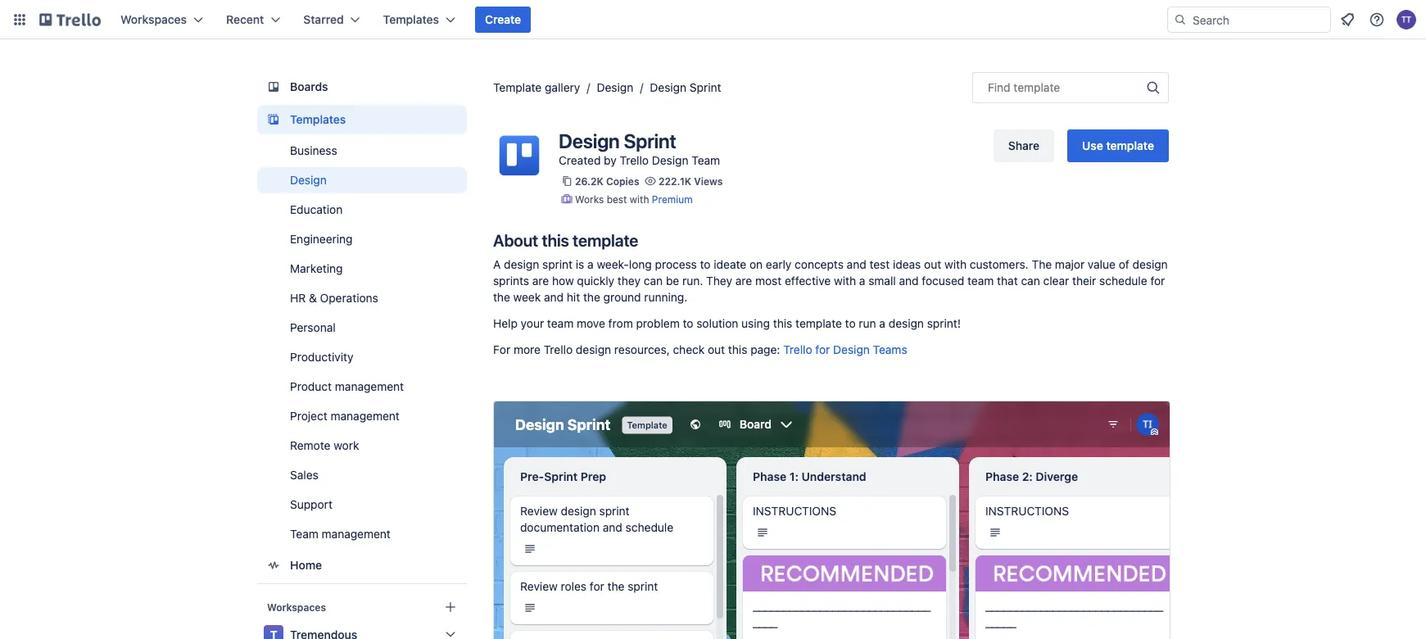 Task type: locate. For each thing, give the bounding box(es) containing it.
schedule
[[1100, 274, 1148, 288]]

terry turtle (terryturtle) image
[[1397, 10, 1417, 29]]

26.2k
[[575, 175, 604, 187]]

0 vertical spatial design link
[[597, 81, 634, 94]]

0 vertical spatial out
[[924, 258, 942, 271]]

design link right gallery
[[597, 81, 634, 94]]

templates inside dropdown button
[[383, 13, 439, 26]]

Search field
[[1187, 7, 1331, 32]]

a right run
[[880, 317, 886, 330]]

design sprint link
[[650, 81, 721, 94]]

1 vertical spatial sprint
[[624, 129, 677, 152]]

a right is
[[588, 258, 594, 271]]

marketing link
[[257, 256, 467, 282]]

template right use
[[1107, 139, 1155, 152]]

they
[[706, 274, 733, 288]]

design link
[[597, 81, 634, 94], [257, 167, 467, 193]]

design right of
[[1133, 258, 1168, 271]]

2 horizontal spatial this
[[773, 317, 793, 330]]

this right using
[[773, 317, 793, 330]]

problem
[[636, 317, 680, 330]]

created
[[559, 154, 601, 167]]

1 horizontal spatial trello
[[620, 154, 649, 167]]

0 vertical spatial for
[[1151, 274, 1165, 288]]

check
[[673, 343, 705, 356]]

trello right page:
[[783, 343, 813, 356]]

the
[[493, 290, 510, 304], [583, 290, 600, 304]]

can left be at the left of the page
[[644, 274, 663, 288]]

quickly
[[577, 274, 615, 288]]

management down product management link
[[331, 409, 400, 423]]

template right find
[[1014, 81, 1060, 94]]

use
[[1083, 139, 1104, 152]]

back to home image
[[39, 7, 101, 33]]

this
[[542, 230, 569, 250], [773, 317, 793, 330], [728, 343, 748, 356]]

are up week
[[532, 274, 549, 288]]

this left page:
[[728, 343, 748, 356]]

&
[[309, 291, 317, 305]]

running.
[[644, 290, 688, 304]]

1 horizontal spatial a
[[859, 274, 866, 288]]

workspaces
[[120, 13, 187, 26], [267, 601, 326, 613]]

1 horizontal spatial are
[[736, 274, 752, 288]]

2 horizontal spatial trello
[[783, 343, 813, 356]]

0 horizontal spatial team
[[547, 317, 574, 330]]

0 horizontal spatial and
[[544, 290, 564, 304]]

trello
[[620, 154, 649, 167], [544, 343, 573, 356], [783, 343, 813, 356]]

with right best
[[630, 193, 649, 205]]

0 vertical spatial management
[[335, 380, 404, 393]]

team down support
[[290, 527, 319, 541]]

0 notifications image
[[1338, 10, 1358, 29]]

remote work link
[[257, 433, 467, 459]]

template
[[1014, 81, 1060, 94], [1107, 139, 1155, 152], [573, 230, 638, 250], [796, 317, 842, 330]]

the down sprints
[[493, 290, 510, 304]]

with down concepts
[[834, 274, 856, 288]]

focused
[[922, 274, 965, 288]]

project management link
[[257, 403, 467, 429]]

1 vertical spatial a
[[859, 274, 866, 288]]

to up the check
[[683, 317, 694, 330]]

team
[[692, 154, 720, 167], [290, 527, 319, 541]]

home image
[[264, 556, 284, 575]]

templates button
[[373, 7, 465, 33]]

template up trello for design teams 'link'
[[796, 317, 842, 330]]

0 vertical spatial with
[[630, 193, 649, 205]]

product management
[[290, 380, 404, 393]]

engineering
[[290, 232, 353, 246]]

to
[[700, 258, 711, 271], [683, 317, 694, 330], [845, 317, 856, 330]]

design sprint
[[650, 81, 721, 94]]

and down ideas
[[899, 274, 919, 288]]

to up run.
[[700, 258, 711, 271]]

personal link
[[257, 315, 467, 341]]

0 horizontal spatial team
[[290, 527, 319, 541]]

sprint for design sprint created by trello design team
[[624, 129, 677, 152]]

your
[[521, 317, 544, 330]]

for inside a design sprint is a week-long process to ideate on early concepts and test ideas out with customers. the major value of design sprints are how quickly they can be run. they are most effective with a small and focused team that can clear their schedule for the week and hit the ground running.
[[1151, 274, 1165, 288]]

can down the at the top of the page
[[1021, 274, 1040, 288]]

sprint!
[[927, 317, 961, 330]]

sprint inside design sprint created by trello design team
[[624, 129, 677, 152]]

sprint up 222.1k
[[624, 129, 677, 152]]

productivity
[[290, 350, 354, 364]]

2 vertical spatial this
[[728, 343, 748, 356]]

0 vertical spatial templates
[[383, 13, 439, 26]]

sprint
[[690, 81, 721, 94], [624, 129, 677, 152]]

sprints
[[493, 274, 529, 288]]

1 horizontal spatial design link
[[597, 81, 634, 94]]

1 horizontal spatial for
[[1151, 274, 1165, 288]]

effective
[[785, 274, 831, 288]]

design up 222.1k
[[652, 154, 689, 167]]

out up "focused"
[[924, 258, 942, 271]]

0 vertical spatial this
[[542, 230, 569, 250]]

team inside design sprint created by trello design team
[[692, 154, 720, 167]]

trello for design teams link
[[783, 343, 908, 356]]

for
[[1151, 274, 1165, 288], [816, 343, 830, 356]]

1 vertical spatial and
[[899, 274, 919, 288]]

can
[[644, 274, 663, 288], [1021, 274, 1040, 288]]

support
[[290, 498, 333, 511]]

1 vertical spatial for
[[816, 343, 830, 356]]

for more trello design resources, check out this page: trello for design teams
[[493, 343, 908, 356]]

is
[[576, 258, 584, 271]]

trello up 'copies'
[[620, 154, 649, 167]]

0 vertical spatial and
[[847, 258, 867, 271]]

2 vertical spatial management
[[322, 527, 391, 541]]

0 horizontal spatial with
[[630, 193, 649, 205]]

board image
[[264, 77, 284, 97]]

0 vertical spatial team
[[692, 154, 720, 167]]

design right gallery
[[597, 81, 634, 94]]

0 horizontal spatial to
[[683, 317, 694, 330]]

2 horizontal spatial with
[[945, 258, 967, 271]]

template board image
[[264, 110, 284, 129]]

engineering link
[[257, 226, 467, 252]]

management for project management
[[331, 409, 400, 423]]

1 horizontal spatial out
[[924, 258, 942, 271]]

resources,
[[614, 343, 670, 356]]

design
[[597, 81, 634, 94], [650, 81, 687, 94], [559, 129, 620, 152], [652, 154, 689, 167], [290, 173, 327, 187], [833, 343, 870, 356]]

1 vertical spatial design link
[[257, 167, 467, 193]]

team right your
[[547, 317, 574, 330]]

management down productivity link
[[335, 380, 404, 393]]

222.1k views
[[659, 175, 723, 187]]

0 vertical spatial a
[[588, 258, 594, 271]]

1 horizontal spatial this
[[728, 343, 748, 356]]

of
[[1119, 258, 1130, 271]]

using
[[742, 317, 770, 330]]

0 horizontal spatial the
[[493, 290, 510, 304]]

0 horizontal spatial are
[[532, 274, 549, 288]]

operations
[[320, 291, 378, 305]]

design
[[504, 258, 539, 271], [1133, 258, 1168, 271], [889, 317, 924, 330], [576, 343, 611, 356]]

1 vertical spatial team
[[290, 527, 319, 541]]

this up sprint
[[542, 230, 569, 250]]

1 horizontal spatial with
[[834, 274, 856, 288]]

to left run
[[845, 317, 856, 330]]

1 horizontal spatial team
[[692, 154, 720, 167]]

design up design sprint created by trello design team
[[650, 81, 687, 94]]

trello right more
[[544, 343, 573, 356]]

1 horizontal spatial templates
[[383, 13, 439, 26]]

and down how
[[544, 290, 564, 304]]

team down customers.
[[968, 274, 994, 288]]

team up the views
[[692, 154, 720, 167]]

1 horizontal spatial team
[[968, 274, 994, 288]]

search image
[[1174, 13, 1187, 26]]

about this template
[[493, 230, 638, 250]]

templates right the starred dropdown button
[[383, 13, 439, 26]]

boards link
[[257, 72, 467, 102]]

design link down business link
[[257, 167, 467, 193]]

out down solution
[[708, 343, 725, 356]]

recent
[[226, 13, 264, 26]]

design up sprints
[[504, 258, 539, 271]]

the
[[1032, 258, 1052, 271]]

for right schedule
[[1151, 274, 1165, 288]]

the down quickly
[[583, 290, 600, 304]]

home
[[290, 558, 322, 572]]

business link
[[257, 138, 467, 164]]

0 vertical spatial team
[[968, 274, 994, 288]]

management down support link
[[322, 527, 391, 541]]

education
[[290, 203, 343, 216]]

1 vertical spatial management
[[331, 409, 400, 423]]

hr
[[290, 291, 306, 305]]

for right page:
[[816, 343, 830, 356]]

team
[[968, 274, 994, 288], [547, 317, 574, 330]]

1 horizontal spatial the
[[583, 290, 600, 304]]

to inside a design sprint is a week-long process to ideate on early concepts and test ideas out with customers. the major value of design sprints are how quickly they can be run. they are most effective with a small and focused team that can clear their schedule for the week and hit the ground running.
[[700, 258, 711, 271]]

1 vertical spatial workspaces
[[267, 601, 326, 613]]

trello design team image
[[493, 129, 546, 182]]

early
[[766, 258, 792, 271]]

and left test
[[847, 258, 867, 271]]

0 vertical spatial sprint
[[690, 81, 721, 94]]

are
[[532, 274, 549, 288], [736, 274, 752, 288]]

0 horizontal spatial out
[[708, 343, 725, 356]]

personal
[[290, 321, 336, 334]]

2 horizontal spatial a
[[880, 317, 886, 330]]

a
[[588, 258, 594, 271], [859, 274, 866, 288], [880, 317, 886, 330]]

team management link
[[257, 521, 467, 547]]

sprint down the primary element
[[690, 81, 721, 94]]

about
[[493, 230, 538, 250]]

2 vertical spatial and
[[544, 290, 564, 304]]

out
[[924, 258, 942, 271], [708, 343, 725, 356]]

0 horizontal spatial workspaces
[[120, 13, 187, 26]]

with up "focused"
[[945, 258, 967, 271]]

create button
[[475, 7, 531, 33]]

design up created
[[559, 129, 620, 152]]

1 horizontal spatial sprint
[[690, 81, 721, 94]]

run
[[859, 317, 876, 330]]

ground
[[604, 290, 641, 304]]

1 horizontal spatial to
[[700, 258, 711, 271]]

management for product management
[[335, 380, 404, 393]]

on
[[750, 258, 763, 271]]

1 vertical spatial templates
[[290, 113, 346, 126]]

1 vertical spatial team
[[547, 317, 574, 330]]

templates up business
[[290, 113, 346, 126]]

design down business
[[290, 173, 327, 187]]

a left small
[[859, 274, 866, 288]]

0 horizontal spatial can
[[644, 274, 663, 288]]

0 vertical spatial workspaces
[[120, 13, 187, 26]]

are down on
[[736, 274, 752, 288]]

1 horizontal spatial can
[[1021, 274, 1040, 288]]

0 horizontal spatial sprint
[[624, 129, 677, 152]]

1 vertical spatial with
[[945, 258, 967, 271]]

0 horizontal spatial templates
[[290, 113, 346, 126]]

0 horizontal spatial trello
[[544, 343, 573, 356]]

workspaces inside "popup button"
[[120, 13, 187, 26]]

1 vertical spatial this
[[773, 317, 793, 330]]

1 can from the left
[[644, 274, 663, 288]]

primary element
[[0, 0, 1427, 39]]



Task type: describe. For each thing, give the bounding box(es) containing it.
hr & operations link
[[257, 285, 467, 311]]

premium link
[[652, 193, 693, 205]]

design down run
[[833, 343, 870, 356]]

use template button
[[1068, 129, 1169, 162]]

template inside field
[[1014, 81, 1060, 94]]

most
[[755, 274, 782, 288]]

works
[[575, 193, 604, 205]]

from
[[609, 317, 633, 330]]

create a workspace image
[[441, 597, 460, 617]]

ideas
[[893, 258, 921, 271]]

a
[[493, 258, 501, 271]]

design up teams
[[889, 317, 924, 330]]

starred
[[303, 13, 344, 26]]

open information menu image
[[1369, 11, 1386, 28]]

page:
[[751, 343, 780, 356]]

premium
[[652, 193, 693, 205]]

boards
[[290, 80, 328, 93]]

2 vertical spatial with
[[834, 274, 856, 288]]

find
[[988, 81, 1011, 94]]

out inside a design sprint is a week-long process to ideate on early concepts and test ideas out with customers. the major value of design sprints are how quickly they can be run. they are most effective with a small and focused team that can clear their schedule for the week and hit the ground running.
[[924, 258, 942, 271]]

0 horizontal spatial design link
[[257, 167, 467, 193]]

team inside a design sprint is a week-long process to ideate on early concepts and test ideas out with customers. the major value of design sprints are how quickly they can be run. they are most effective with a small and focused team that can clear their schedule for the week and hit the ground running.
[[968, 274, 994, 288]]

project
[[290, 409, 328, 423]]

process
[[655, 258, 697, 271]]

2 are from the left
[[736, 274, 752, 288]]

template inside "button"
[[1107, 139, 1155, 152]]

be
[[666, 274, 679, 288]]

teams
[[873, 343, 908, 356]]

template gallery
[[493, 81, 580, 94]]

week
[[513, 290, 541, 304]]

2 the from the left
[[583, 290, 600, 304]]

find template
[[988, 81, 1060, 94]]

work
[[334, 439, 359, 452]]

hit
[[567, 290, 580, 304]]

0 horizontal spatial a
[[588, 258, 594, 271]]

small
[[869, 274, 896, 288]]

more
[[514, 343, 541, 356]]

help your team move from problem to solution using this template to run a design sprint!
[[493, 317, 961, 330]]

run.
[[683, 274, 703, 288]]

1 horizontal spatial workspaces
[[267, 601, 326, 613]]

recent button
[[216, 7, 290, 33]]

use template
[[1083, 139, 1155, 152]]

for
[[493, 343, 511, 356]]

team management
[[290, 527, 391, 541]]

education link
[[257, 197, 467, 223]]

gallery
[[545, 81, 580, 94]]

starred button
[[294, 7, 370, 33]]

1 horizontal spatial and
[[847, 258, 867, 271]]

product management link
[[257, 374, 467, 400]]

hr & operations
[[290, 291, 378, 305]]

marketing
[[290, 262, 343, 275]]

project management
[[290, 409, 400, 423]]

how
[[552, 274, 574, 288]]

design sprint created by trello design team
[[559, 129, 720, 167]]

design down move
[[576, 343, 611, 356]]

template
[[493, 81, 542, 94]]

productivity link
[[257, 344, 467, 370]]

2 can from the left
[[1021, 274, 1040, 288]]

template up week-
[[573, 230, 638, 250]]

2 vertical spatial a
[[880, 317, 886, 330]]

product
[[290, 380, 332, 393]]

sprint for design sprint
[[690, 81, 721, 94]]

trello inside design sprint created by trello design team
[[620, 154, 649, 167]]

0 horizontal spatial this
[[542, 230, 569, 250]]

2 horizontal spatial and
[[899, 274, 919, 288]]

Find template field
[[973, 72, 1169, 103]]

2 horizontal spatial to
[[845, 317, 856, 330]]

by
[[604, 154, 617, 167]]

0 horizontal spatial for
[[816, 343, 830, 356]]

sm image
[[559, 191, 575, 207]]

business
[[290, 144, 337, 157]]

share button
[[994, 129, 1055, 162]]

value
[[1088, 258, 1116, 271]]

move
[[577, 317, 605, 330]]

week-
[[597, 258, 629, 271]]

management for team management
[[322, 527, 391, 541]]

they
[[618, 274, 641, 288]]

26.2k copies
[[575, 175, 640, 187]]

remote
[[290, 439, 331, 452]]

that
[[997, 274, 1018, 288]]

222.1k
[[659, 175, 692, 187]]

support link
[[257, 492, 467, 518]]

solution
[[697, 317, 739, 330]]

share
[[1009, 139, 1040, 152]]

sprint
[[542, 258, 573, 271]]

long
[[629, 258, 652, 271]]

1 are from the left
[[532, 274, 549, 288]]

test
[[870, 258, 890, 271]]

best
[[607, 193, 627, 205]]

home link
[[257, 551, 467, 580]]

1 vertical spatial out
[[708, 343, 725, 356]]

concepts
[[795, 258, 844, 271]]

template gallery link
[[493, 81, 580, 94]]

copies
[[606, 175, 640, 187]]

1 the from the left
[[493, 290, 510, 304]]



Task type: vqa. For each thing, say whether or not it's contained in the screenshot.
Boards "link"
yes



